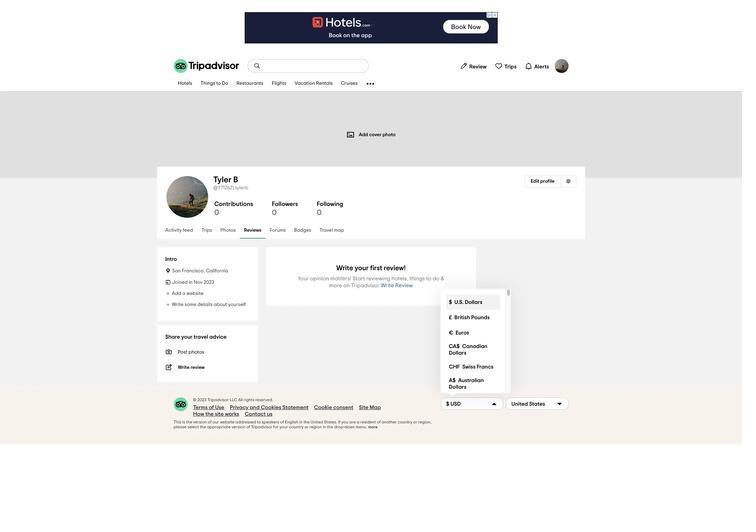 Task type: locate. For each thing, give the bounding box(es) containing it.
united states
[[512, 402, 546, 407]]

0 vertical spatial version
[[193, 421, 207, 425]]

1 horizontal spatial version
[[232, 426, 246, 430]]

0 horizontal spatial review
[[396, 283, 413, 289]]

appropriate
[[207, 426, 231, 430]]

write for write some details about yourself
[[172, 303, 184, 308]]

0 horizontal spatial website
[[187, 292, 204, 296]]

write some details about yourself
[[172, 303, 246, 308]]

or
[[414, 421, 418, 425], [305, 426, 309, 430]]

1 horizontal spatial add
[[359, 132, 368, 137]]

tripadvisor down this is the version of our website addressed to speakers of english in the united states
[[251, 426, 273, 430]]

1 vertical spatial to
[[427, 276, 432, 282]]

your for share
[[181, 335, 193, 340]]

0 horizontal spatial add
[[172, 292, 181, 296]]

1 horizontal spatial review
[[470, 64, 487, 69]]

forums
[[270, 228, 286, 233]]

dollars down ca$  canadian
[[449, 351, 467, 356]]

trips link right feed
[[197, 223, 216, 239]]

1 horizontal spatial tripadvisor
[[251, 426, 273, 430]]

of down addressed
[[246, 426, 250, 430]]

0 horizontal spatial trips link
[[197, 223, 216, 239]]

1 horizontal spatial country
[[398, 421, 413, 425]]

1 horizontal spatial states
[[530, 402, 546, 407]]

version down how
[[193, 421, 207, 425]]

travel map
[[320, 228, 344, 233]]

cookie consent
[[314, 405, 354, 411]]

in left nov
[[189, 280, 193, 285]]

add
[[359, 132, 368, 137], [172, 292, 181, 296]]

0 horizontal spatial or
[[305, 426, 309, 430]]

. if you are a resident of another country or region, please select the appropriate version of tripadvisor for your country or region in the drop-down menu.
[[174, 421, 432, 430]]

add down joined at left bottom
[[172, 292, 181, 296]]

for
[[274, 426, 279, 430]]

country down 'english'
[[289, 426, 304, 430]]

write review link
[[165, 363, 250, 372]]

0 for following 0
[[317, 209, 322, 217]]

post
[[178, 350, 188, 355]]

0 vertical spatial states
[[530, 402, 546, 407]]

drop-
[[334, 426, 345, 430]]

dollars
[[465, 300, 483, 305], [449, 351, 467, 356], [449, 385, 467, 390]]

0 down contributions
[[215, 209, 219, 217]]

a down joined at left bottom
[[183, 292, 186, 296]]

a right are
[[357, 421, 360, 425]]

reserved.
[[256, 398, 273, 403]]

0 down followers
[[272, 209, 277, 217]]

your right for
[[280, 426, 288, 430]]

1 horizontal spatial website
[[220, 421, 235, 425]]

is
[[182, 421, 185, 425]]

trips link
[[493, 59, 520, 73], [197, 223, 216, 239]]

country right another
[[398, 421, 413, 425]]

add for add cover photo
[[359, 132, 368, 137]]

0 horizontal spatial country
[[289, 426, 304, 430]]

0 vertical spatial 2023
[[204, 280, 214, 285]]

write inside write review button
[[381, 283, 395, 289]]

the left drop- at bottom
[[327, 426, 334, 430]]

works
[[225, 412, 239, 418]]

trips right feed
[[202, 228, 212, 233]]

1 vertical spatial trips link
[[197, 223, 216, 239]]

$ usd button
[[441, 398, 504, 411]]

0 vertical spatial more
[[330, 283, 342, 289]]

2 vertical spatial to
[[257, 421, 261, 425]]

review
[[470, 64, 487, 69], [396, 283, 413, 289]]

francisco,
[[182, 269, 205, 274]]

2 horizontal spatial to
[[427, 276, 432, 282]]

details
[[198, 303, 213, 308]]

0 horizontal spatial tripadvisor
[[208, 398, 229, 403]]

0 vertical spatial trips link
[[493, 59, 520, 73]]

2023 right nov
[[204, 280, 214, 285]]

1 horizontal spatial more
[[369, 426, 378, 430]]

1 vertical spatial website
[[220, 421, 235, 425]]

website down joined in nov 2023
[[187, 292, 204, 296]]

dollars inside a$  australian dollars
[[449, 385, 467, 390]]

0 horizontal spatial 0
[[215, 209, 219, 217]]

hotels link
[[174, 77, 197, 91]]

of
[[209, 405, 214, 411], [208, 421, 212, 425], [280, 421, 284, 425], [377, 421, 381, 425], [246, 426, 250, 430]]

0 horizontal spatial united
[[311, 421, 323, 425]]

consent
[[334, 405, 354, 411]]

3 0 from the left
[[317, 209, 322, 217]]

2 vertical spatial your
[[280, 426, 288, 430]]

1 vertical spatial a
[[357, 421, 360, 425]]

2023 right ©
[[198, 398, 207, 403]]

san
[[172, 269, 181, 274]]

review
[[191, 366, 205, 371]]

0 inside contributions 0
[[215, 209, 219, 217]]

0 vertical spatial your
[[355, 265, 369, 272]]

in inside . if you are a resident of another country or region, please select the appropriate version of tripadvisor for your country or region in the drop-down menu.
[[323, 426, 326, 430]]

0 down following
[[317, 209, 322, 217]]

your left travel
[[181, 335, 193, 340]]

hotels,
[[392, 276, 409, 282]]

write down reviewing
[[381, 283, 395, 289]]

write left some
[[172, 303, 184, 308]]

tripadvisor up use
[[208, 398, 229, 403]]

trips link left alerts link
[[493, 59, 520, 73]]

or left region,
[[414, 421, 418, 425]]

1 0 from the left
[[215, 209, 219, 217]]

0 horizontal spatial your
[[181, 335, 193, 340]]

yourself
[[228, 303, 246, 308]]

dollars inside ca$  canadian dollars
[[449, 351, 467, 356]]

version down addressed
[[232, 426, 246, 430]]

1 horizontal spatial a
[[357, 421, 360, 425]]

1 vertical spatial dollars
[[449, 351, 467, 356]]

privacy and cookies statement link
[[230, 405, 309, 412]]

pounds
[[472, 315, 490, 321]]

things
[[201, 81, 215, 86]]

to inside your opinion matters! start reviewing hotels, things to do & more on tripadvisor.
[[427, 276, 432, 282]]

2 horizontal spatial your
[[355, 265, 369, 272]]

2 vertical spatial dollars
[[449, 385, 467, 390]]

dollars down a$  australian
[[449, 385, 467, 390]]

california
[[206, 269, 228, 274]]

another
[[382, 421, 397, 425]]

0 vertical spatial country
[[398, 421, 413, 425]]

0 horizontal spatial states
[[324, 421, 337, 425]]

0 vertical spatial a
[[183, 292, 186, 296]]

2 0 from the left
[[272, 209, 277, 217]]

a
[[183, 292, 186, 296], [357, 421, 360, 425]]

united
[[512, 402, 529, 407], [311, 421, 323, 425]]

0 vertical spatial in
[[189, 280, 193, 285]]

use
[[215, 405, 225, 411]]

1 vertical spatial tripadvisor
[[251, 426, 273, 430]]

san francisco, california
[[172, 269, 228, 274]]

0 horizontal spatial in
[[189, 280, 193, 285]]

more down resident
[[369, 426, 378, 430]]

0 vertical spatial united
[[512, 402, 529, 407]]

1 horizontal spatial 0
[[272, 209, 277, 217]]

first
[[371, 265, 383, 272]]

tripadvisor inside . if you are a resident of another country or region, please select the appropriate version of tripadvisor for your country or region in the drop-down menu.
[[251, 426, 273, 430]]

tripadvisor.
[[351, 283, 381, 289]]

write review
[[178, 366, 205, 371]]

in right 'english'
[[300, 421, 303, 425]]

1 vertical spatial more
[[369, 426, 378, 430]]

write up matters!
[[337, 265, 354, 272]]

dollars up the £  british pounds
[[465, 300, 483, 305]]

edit profile button
[[525, 175, 561, 188]]

1 vertical spatial 2023
[[198, 398, 207, 403]]

0 vertical spatial trips
[[505, 64, 517, 69]]

dollars for $  u.s. dollars
[[465, 300, 483, 305]]

of up the how the site works link
[[209, 405, 214, 411]]

more inside your opinion matters! start reviewing hotels, things to do & more on tripadvisor.
[[330, 283, 342, 289]]

0 inside following 0
[[317, 209, 322, 217]]

version inside . if you are a resident of another country or region, please select the appropriate version of tripadvisor for your country or region in the drop-down menu.
[[232, 426, 246, 430]]

how
[[193, 412, 204, 418]]

1 horizontal spatial in
[[300, 421, 303, 425]]

1 horizontal spatial trips link
[[493, 59, 520, 73]]

list box
[[441, 289, 511, 394]]

more
[[330, 283, 342, 289], [369, 426, 378, 430]]

are
[[350, 421, 356, 425]]

llc
[[230, 398, 237, 403]]

your up start
[[355, 265, 369, 272]]

1 vertical spatial add
[[172, 292, 181, 296]]

1 vertical spatial or
[[305, 426, 309, 430]]

write inside write review link
[[178, 366, 190, 371]]

2 horizontal spatial 0
[[317, 209, 322, 217]]

list box containing $  u.s. dollars
[[441, 289, 511, 394]]

edit profile
[[531, 179, 555, 184]]

region
[[310, 426, 322, 430]]

1 vertical spatial version
[[232, 426, 246, 430]]

site map how the site works
[[193, 405, 381, 418]]

the down terms of use link at the left of page
[[206, 412, 214, 418]]

2 horizontal spatial in
[[323, 426, 326, 430]]

0 vertical spatial dollars
[[465, 300, 483, 305]]

2 vertical spatial in
[[323, 426, 326, 430]]

profile picture image
[[555, 59, 569, 73]]

add left cover
[[359, 132, 368, 137]]

chf  swiss
[[449, 364, 476, 370]]

.
[[337, 421, 338, 425]]

1 vertical spatial review
[[396, 283, 413, 289]]

down
[[345, 426, 355, 430]]

version
[[193, 421, 207, 425], [232, 426, 246, 430]]

rights
[[244, 398, 255, 403]]

our
[[213, 421, 219, 425]]

1 horizontal spatial or
[[414, 421, 418, 425]]

write some details about yourself link
[[165, 303, 246, 308]]

to
[[217, 81, 221, 86], [427, 276, 432, 282], [257, 421, 261, 425]]

0 inside followers 0
[[272, 209, 277, 217]]

or left region
[[305, 426, 309, 430]]

travel
[[194, 335, 208, 340]]

$  u.s. dollars
[[449, 300, 483, 305]]

1 horizontal spatial united
[[512, 402, 529, 407]]

website down the works
[[220, 421, 235, 425]]

cruises
[[341, 81, 358, 86]]

trips left alerts link
[[505, 64, 517, 69]]

None search field
[[248, 60, 369, 72]]

1 vertical spatial states
[[324, 421, 337, 425]]

write for write your first review!
[[337, 265, 354, 272]]

0 vertical spatial tripadvisor
[[208, 398, 229, 403]]

photo
[[383, 132, 396, 137]]

region,
[[419, 421, 432, 425]]

in right region
[[323, 426, 326, 430]]

your opinion matters! start reviewing hotels, things to do & more on tripadvisor.
[[298, 276, 445, 289]]

add a website
[[172, 292, 204, 296]]

if
[[339, 421, 341, 425]]

website
[[187, 292, 204, 296], [220, 421, 235, 425]]

more down matters!
[[330, 283, 342, 289]]

cruises link
[[337, 77, 362, 91]]

resident
[[361, 421, 376, 425]]

write left 'review'
[[178, 366, 190, 371]]

flights link
[[268, 77, 291, 91]]

1 vertical spatial united
[[311, 421, 323, 425]]

0 horizontal spatial trips
[[202, 228, 212, 233]]

1 vertical spatial trips
[[202, 228, 212, 233]]

1 horizontal spatial your
[[280, 426, 288, 430]]

0 horizontal spatial more
[[330, 283, 342, 289]]

0 horizontal spatial to
[[217, 81, 221, 86]]

1 vertical spatial your
[[181, 335, 193, 340]]

trips link for alerts link
[[493, 59, 520, 73]]

write review
[[381, 283, 413, 289]]

write for write review
[[178, 366, 190, 371]]

add for add a website
[[172, 292, 181, 296]]

0 vertical spatial add
[[359, 132, 368, 137]]



Task type: describe. For each thing, give the bounding box(es) containing it.
review!
[[384, 265, 406, 272]]

of left our
[[208, 421, 212, 425]]

alerts
[[535, 64, 550, 69]]

add cover photo
[[359, 132, 396, 137]]

the up region
[[304, 421, 310, 425]]

share
[[165, 335, 180, 340]]

the inside site map how the site works
[[206, 412, 214, 418]]

cookies
[[261, 405, 282, 411]]

cookie
[[314, 405, 332, 411]]

0 horizontal spatial a
[[183, 292, 186, 296]]

travel map link
[[316, 223, 349, 239]]

states inside popup button
[[530, 402, 546, 407]]

photos
[[221, 228, 236, 233]]

all
[[238, 398, 243, 403]]

intro
[[165, 257, 177, 262]]

reviewing
[[367, 276, 391, 282]]

a$  australian
[[449, 378, 484, 384]]

add a website link
[[165, 292, 204, 296]]

tyler b y7126zltylerb
[[213, 176, 249, 191]]

advice
[[210, 335, 227, 340]]

profile
[[541, 179, 555, 184]]

united states button
[[506, 398, 569, 411]]

a$  australian dollars
[[449, 378, 484, 390]]

y7126zltylerb
[[218, 186, 249, 191]]

contact
[[245, 412, 266, 418]]

the right is
[[186, 421, 192, 425]]

activity feed link
[[161, 223, 197, 239]]

1 horizontal spatial trips
[[505, 64, 517, 69]]

$ usd
[[447, 402, 461, 407]]

contact us
[[245, 412, 273, 418]]

site
[[215, 412, 224, 418]]

opinion
[[310, 276, 330, 282]]

joined
[[172, 280, 188, 285]]

following 0
[[317, 201, 344, 217]]

advertisement region
[[245, 12, 498, 43]]

your
[[298, 276, 309, 282]]

terms of use link
[[193, 405, 225, 412]]

usd
[[451, 402, 461, 407]]

of left 'english'
[[280, 421, 284, 425]]

the right select
[[200, 426, 206, 430]]

flights
[[272, 81, 287, 86]]

£  british
[[449, 315, 471, 321]]

united inside popup button
[[512, 402, 529, 407]]

map
[[334, 228, 344, 233]]

ca$  canadian
[[449, 344, 488, 350]]

0 vertical spatial website
[[187, 292, 204, 296]]

write for write review
[[381, 283, 395, 289]]

terms of use
[[193, 405, 225, 411]]

post photos
[[178, 350, 204, 355]]

1 horizontal spatial to
[[257, 421, 261, 425]]

about
[[214, 303, 227, 308]]

contact us link
[[245, 412, 273, 418]]

statement
[[283, 405, 309, 411]]

alerts link
[[523, 59, 552, 73]]

terms
[[193, 405, 208, 411]]

0 vertical spatial to
[[217, 81, 221, 86]]

and
[[250, 405, 260, 411]]

nov
[[194, 280, 203, 285]]

hotels
[[178, 81, 192, 86]]

0 for contributions 0
[[215, 209, 219, 217]]

0 vertical spatial review
[[470, 64, 487, 69]]

£  british pounds
[[449, 315, 490, 321]]

rentals
[[316, 81, 333, 86]]

reviews link
[[240, 223, 266, 239]]

restaurants
[[237, 81, 264, 86]]

your inside . if you are a resident of another country or region, please select the appropriate version of tripadvisor for your country or region in the drop-down menu.
[[280, 426, 288, 430]]

review inside button
[[396, 283, 413, 289]]

contributions 0
[[215, 201, 253, 217]]

site map link
[[359, 405, 381, 412]]

0 for followers 0
[[272, 209, 277, 217]]

1 vertical spatial country
[[289, 426, 304, 430]]

do
[[222, 81, 228, 86]]

cookie consent button
[[314, 405, 354, 412]]

tripadvisor image
[[174, 59, 239, 73]]

0 horizontal spatial version
[[193, 421, 207, 425]]

forums link
[[266, 223, 290, 239]]

dollars for a$  australian dollars
[[449, 385, 467, 390]]

photos link
[[216, 223, 240, 239]]

of up more button
[[377, 421, 381, 425]]

on
[[344, 283, 350, 289]]

vacation rentals link
[[291, 77, 337, 91]]

0 vertical spatial or
[[414, 421, 418, 425]]

a inside . if you are a resident of another country or region, please select the appropriate version of tripadvisor for your country or region in the drop-down menu.
[[357, 421, 360, 425]]

select
[[188, 426, 199, 430]]

activity feed
[[166, 228, 193, 233]]

vacation
[[295, 81, 315, 86]]

write your first review!
[[337, 265, 406, 272]]

tyler
[[213, 176, 232, 184]]

search image
[[254, 63, 261, 70]]

vacation rentals
[[295, 81, 333, 86]]

followers
[[272, 201, 298, 208]]

reviews
[[244, 228, 262, 233]]

write review button
[[381, 283, 413, 289]]

1 vertical spatial in
[[300, 421, 303, 425]]

your for write
[[355, 265, 369, 272]]

addressed
[[236, 421, 256, 425]]

you
[[342, 421, 349, 425]]

photos
[[189, 350, 204, 355]]

things to do link
[[197, 77, 233, 91]]

dollars for ca$  canadian dollars
[[449, 351, 467, 356]]

privacy
[[230, 405, 249, 411]]

feed
[[183, 228, 193, 233]]

edit
[[531, 179, 540, 184]]

$
[[447, 402, 450, 407]]

how the site works link
[[193, 412, 239, 418]]

$  u.s.
[[449, 300, 464, 305]]

ca$  canadian dollars
[[449, 344, 488, 356]]

contributions
[[215, 201, 253, 208]]

more button
[[369, 425, 378, 430]]

trips link for the photos link
[[197, 223, 216, 239]]



